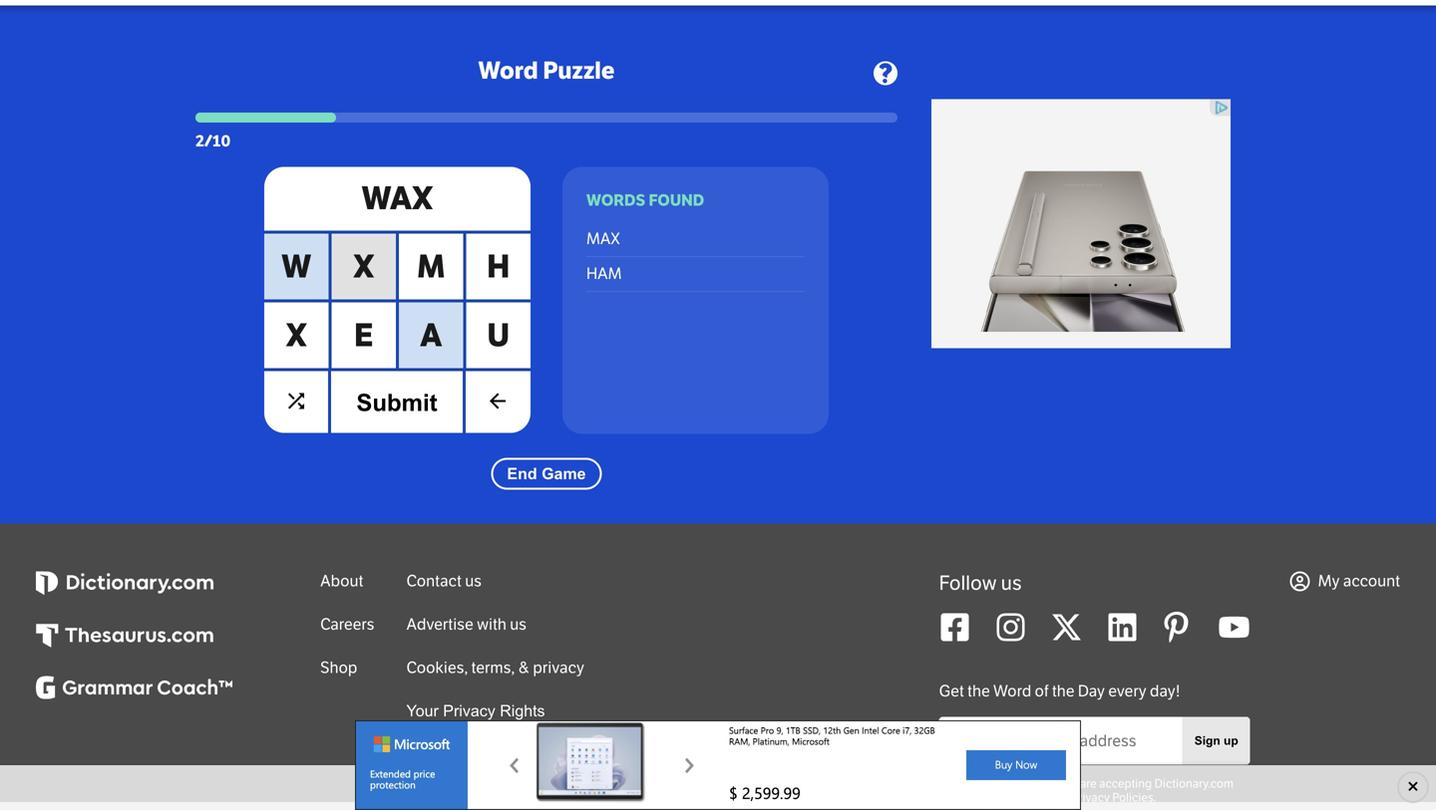 Task type: vqa. For each thing, say whether or not it's contained in the screenshot.
search box on the bottom of the page
no



Task type: describe. For each thing, give the bounding box(es) containing it.
game
[[542, 465, 586, 483]]

1 the from the left
[[967, 682, 990, 702]]

sign
[[1194, 735, 1220, 748]]

privacy inside button
[[443, 703, 495, 721]]

0 vertical spatial x button
[[332, 234, 396, 300]]

up
[[1224, 735, 1238, 748]]

h
[[487, 248, 510, 286]]

1 horizontal spatial x
[[353, 248, 375, 286]]

end game button
[[491, 458, 602, 490]]

2 / 10
[[195, 132, 231, 151]]

contact us link
[[406, 572, 482, 592]]

careers link
[[320, 616, 375, 635]]

follow us
[[939, 572, 1022, 596]]

advertise with us
[[406, 616, 527, 635]]

m button
[[399, 234, 463, 300]]

get the word of the day every day!
[[939, 682, 1180, 702]]

0 vertical spatial &
[[518, 659, 530, 678]]

submit button
[[328, 372, 466, 435]]

up",
[[1033, 778, 1056, 792]]

grammarcoach.com image
[[36, 677, 233, 701]]

contact us
[[406, 572, 482, 592]]

linkedin image
[[1107, 612, 1139, 644]]

https://www.dictionary.com image
[[36, 572, 213, 596]]

twitter image
[[1051, 612, 1083, 644]]

day
[[1078, 682, 1105, 702]]

contact
[[406, 572, 462, 592]]

youtube image
[[1218, 612, 1250, 644]]

https://www.thesaurus.com image
[[36, 625, 213, 648]]

1 horizontal spatial word
[[993, 682, 1031, 702]]

pinterest image
[[1163, 612, 1194, 644]]

h button
[[466, 234, 531, 300]]

words
[[586, 191, 646, 211]]

rights
[[500, 703, 545, 721]]

words found
[[586, 191, 704, 211]]

1 horizontal spatial us
[[510, 616, 527, 635]]

0 horizontal spatial x button
[[264, 303, 329, 369]]

w button
[[264, 234, 329, 300]]

shop link
[[320, 659, 357, 678]]

us for contact us
[[465, 572, 482, 592]]

us for follow us
[[1001, 572, 1022, 596]]

get
[[939, 682, 964, 702]]

day!
[[1150, 682, 1180, 702]]

1 vertical spatial x
[[286, 317, 307, 355]]

submit
[[356, 390, 437, 416]]

of
[[1035, 682, 1049, 702]]

advertise
[[406, 616, 474, 635]]

follow
[[939, 572, 997, 596]]

instagram image
[[995, 612, 1027, 644]]

sign up button
[[1182, 718, 1250, 766]]

cookies, terms, & privacy link
[[406, 659, 584, 678]]

with
[[477, 616, 507, 635]]

ham
[[586, 264, 622, 284]]

/
[[204, 132, 212, 151]]



Task type: locate. For each thing, give the bounding box(es) containing it.
0 vertical spatial x
[[353, 248, 375, 286]]

x button left m
[[332, 234, 396, 300]]

0 horizontal spatial word
[[478, 56, 538, 85]]

cookies,
[[406, 659, 468, 678]]

u
[[487, 317, 510, 355]]

terms & conditions and privacy policies. link
[[943, 792, 1157, 806]]

2 the from the left
[[1052, 682, 1075, 702]]

advertise with us link
[[406, 616, 527, 635]]

0 vertical spatial word
[[478, 56, 538, 85]]

w
[[282, 248, 311, 286]]

max
[[586, 230, 620, 249]]

0 horizontal spatial us
[[465, 572, 482, 592]]

u button
[[466, 303, 531, 369]]

wax
[[362, 180, 433, 218]]

dictionary.com
[[1155, 778, 1234, 792]]

privacy right your
[[443, 703, 495, 721]]

0 horizontal spatial privacy
[[443, 703, 495, 721]]

0 vertical spatial privacy
[[443, 703, 495, 721]]

us right contact on the bottom left of page
[[465, 572, 482, 592]]

1 horizontal spatial &
[[978, 792, 986, 806]]

your
[[406, 703, 439, 721]]

10
[[212, 132, 231, 151]]

by clicking "sign up", you are accepting dictionary.com terms & conditions and privacy policies.
[[943, 778, 1234, 806]]

careers
[[320, 616, 375, 635]]

conditions
[[989, 792, 1047, 806]]

x left e
[[286, 317, 307, 355]]

the right get at the bottom of page
[[967, 682, 990, 702]]

1 horizontal spatial x button
[[332, 234, 396, 300]]

policies.
[[1112, 792, 1157, 806]]

a
[[420, 317, 442, 355]]

my account
[[1318, 572, 1400, 592]]

1 vertical spatial privacy
[[1072, 792, 1110, 806]]

1 horizontal spatial privacy
[[1072, 792, 1110, 806]]

us right with
[[510, 616, 527, 635]]

my account link
[[1290, 572, 1400, 592]]

your privacy rights
[[406, 703, 545, 721]]

pages menu element
[[746, 0, 1366, 5]]

privacy
[[533, 659, 584, 678]]

advertisement element
[[355, 721, 1081, 811]]

clicking
[[959, 778, 1000, 792]]

terms,
[[471, 659, 515, 678]]

e
[[354, 317, 373, 355]]

end game
[[507, 465, 586, 483]]

1 vertical spatial x button
[[264, 303, 329, 369]]

accepting
[[1099, 778, 1152, 792]]

a button
[[399, 303, 463, 369]]

word puzzle
[[478, 56, 615, 85]]

x button
[[332, 234, 396, 300], [264, 303, 329, 369]]

about
[[320, 572, 363, 592]]

privacy inside by clicking "sign up", you are accepting dictionary.com terms & conditions and privacy policies.
[[1072, 792, 1110, 806]]

e button
[[332, 303, 396, 369]]

0 horizontal spatial the
[[967, 682, 990, 702]]

0 horizontal spatial &
[[518, 659, 530, 678]]

x button left e
[[264, 303, 329, 369]]

account
[[1343, 572, 1400, 592]]

you
[[1058, 778, 1078, 792]]

my
[[1318, 572, 1340, 592]]

& right terms,
[[518, 659, 530, 678]]

x
[[353, 248, 375, 286], [286, 317, 307, 355]]

word
[[478, 56, 538, 85], [993, 682, 1031, 702]]

terms
[[943, 792, 975, 806]]

us right follow
[[1001, 572, 1022, 596]]

sign up
[[1194, 735, 1238, 748]]

end
[[507, 465, 537, 483]]

privacy
[[443, 703, 495, 721], [1072, 792, 1110, 806]]

1 vertical spatial &
[[978, 792, 986, 806]]

1 horizontal spatial the
[[1052, 682, 1075, 702]]

& inside by clicking "sign up", you are accepting dictionary.com terms & conditions and privacy policies.
[[978, 792, 986, 806]]

found
[[649, 191, 704, 211]]

every
[[1108, 682, 1147, 702]]

by
[[943, 778, 956, 792]]

"sign
[[1003, 778, 1031, 792]]

us
[[465, 572, 482, 592], [1001, 572, 1022, 596], [510, 616, 527, 635]]

0 horizontal spatial x
[[286, 317, 307, 355]]

shop
[[320, 659, 357, 678]]

word left puzzle
[[478, 56, 538, 85]]

privacy right and
[[1072, 792, 1110, 806]]

cookies, terms, & privacy
[[406, 659, 584, 678]]

are
[[1080, 778, 1097, 792]]

2
[[195, 132, 204, 151]]

about link
[[320, 572, 363, 592]]

m
[[417, 248, 445, 286]]

&
[[518, 659, 530, 678], [978, 792, 986, 806]]

your privacy rights button
[[406, 702, 545, 721]]

x right the w
[[353, 248, 375, 286]]

and
[[1049, 792, 1069, 806]]

1 vertical spatial word
[[993, 682, 1031, 702]]

2 horizontal spatial us
[[1001, 572, 1022, 596]]

& right the terms
[[978, 792, 986, 806]]

facebook image
[[939, 612, 971, 644]]

the
[[967, 682, 990, 702], [1052, 682, 1075, 702]]

puzzle
[[543, 56, 615, 85]]

word left of
[[993, 682, 1031, 702]]

Enter your email address text field
[[939, 724, 1182, 760]]

the right of
[[1052, 682, 1075, 702]]



